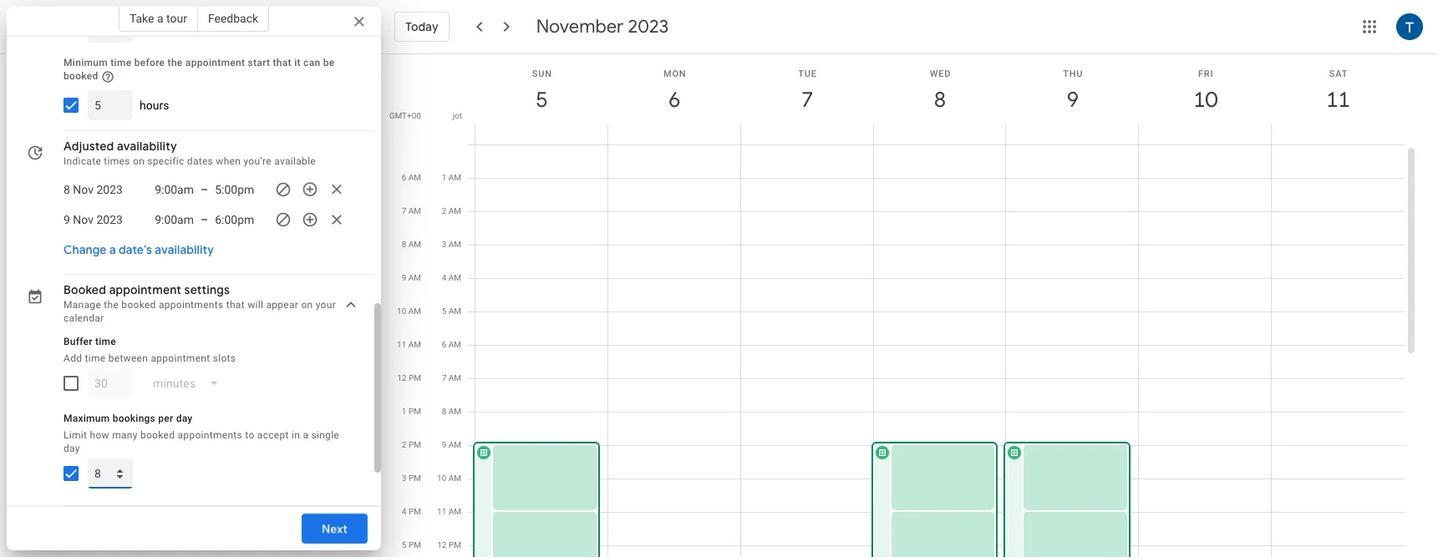 Task type: locate. For each thing, give the bounding box(es) containing it.
grid
[[388, 54, 1419, 558]]

that left it
[[273, 57, 292, 68]]

2 date text field from the top
[[64, 210, 123, 230]]

tuesday, 7 november element
[[788, 81, 827, 120]]

available
[[274, 155, 316, 167]]

0 vertical spatial 12
[[397, 374, 407, 383]]

10 down fri
[[1193, 86, 1217, 114]]

2 – from the top
[[201, 213, 208, 226]]

before
[[134, 57, 165, 68]]

time right add
[[85, 352, 106, 364]]

2 for 2 pm
[[402, 441, 407, 450]]

on inside adjusted availability indicate times on specific dates when you're available
[[133, 155, 145, 167]]

1 vertical spatial 9 am
[[442, 441, 461, 450]]

0 vertical spatial time
[[111, 57, 132, 68]]

your
[[316, 299, 336, 311]]

1 vertical spatial a
[[109, 242, 116, 257]]

1 horizontal spatial 5
[[442, 307, 447, 316]]

11
[[1326, 86, 1350, 114], [397, 340, 406, 349], [437, 507, 447, 517]]

6 am down the 5 am
[[442, 340, 461, 349]]

– for start time text field
[[201, 183, 208, 196]]

0 vertical spatial –
[[201, 183, 208, 196]]

0 horizontal spatial 6
[[402, 173, 406, 182]]

3 down the 2 pm
[[402, 474, 407, 483]]

a
[[157, 12, 163, 25], [109, 242, 116, 257], [303, 429, 309, 441]]

0 vertical spatial 11 am
[[397, 340, 421, 349]]

– for start time text box
[[201, 213, 208, 226]]

1 horizontal spatial 2
[[442, 206, 447, 216]]

0 vertical spatial 9 am
[[402, 273, 421, 283]]

1 vertical spatial 4
[[402, 507, 407, 517]]

9 inside thu 9
[[1066, 86, 1078, 114]]

Start time text field
[[147, 210, 194, 230]]

friday, 10 november element
[[1187, 81, 1225, 120]]

11 right 4 pm on the bottom of the page
[[437, 507, 447, 517]]

tue 7
[[799, 69, 817, 114]]

appointment left start
[[185, 57, 245, 68]]

1 vertical spatial end time text field
[[215, 210, 262, 230]]

6 cell from the left
[[1140, 145, 1272, 558]]

1 – from the top
[[201, 183, 208, 196]]

2 horizontal spatial 6
[[668, 86, 680, 114]]

2 horizontal spatial 8
[[933, 86, 945, 114]]

0 horizontal spatial a
[[109, 242, 116, 257]]

appointments
[[159, 299, 224, 311], [178, 429, 242, 441]]

date text field up change
[[64, 210, 123, 230]]

5 inside "sun 5"
[[535, 86, 547, 114]]

9 right the 2 pm
[[442, 441, 447, 450]]

be
[[323, 57, 335, 68], [69, 496, 80, 508]]

2 vertical spatial 7
[[442, 374, 447, 383]]

between inside buffer time add time between appointment slots
[[108, 352, 148, 364]]

wednesday, 8 november element
[[921, 81, 960, 120]]

calendar
[[64, 312, 104, 324]]

on inside booked appointment settings manage the booked appointments that will appear on your calendar
[[301, 299, 313, 311]]

12 right 5 pm
[[437, 541, 447, 550]]

take a tour button
[[119, 5, 198, 32]]

2 vertical spatial time
[[85, 352, 106, 364]]

0 vertical spatial date text field
[[64, 179, 123, 199]]

1 vertical spatial –
[[201, 213, 208, 226]]

7 down the 5 am
[[442, 374, 447, 383]]

feedback button
[[198, 5, 269, 32]]

on right "times"
[[133, 155, 145, 167]]

availability inside change a date's availability button
[[155, 242, 214, 257]]

2 vertical spatial appointment
[[151, 352, 210, 364]]

11 am
[[397, 340, 421, 349], [437, 507, 461, 517]]

4 up 5 pm
[[402, 507, 407, 517]]

6 inside mon 6
[[668, 86, 680, 114]]

booked
[[64, 70, 98, 82], [122, 299, 156, 311], [140, 429, 175, 441]]

– right start time text box
[[201, 213, 208, 226]]

appointment inside minimum time before the appointment start that it can be booked
[[185, 57, 245, 68]]

tour
[[166, 12, 187, 25]]

0 vertical spatial 1
[[442, 173, 447, 182]]

on left your on the bottom left of the page
[[301, 299, 313, 311]]

will
[[248, 299, 263, 311]]

11 am up the 1 pm
[[397, 340, 421, 349]]

2 am
[[442, 206, 461, 216]]

4 down 3 am
[[442, 273, 447, 283]]

0 vertical spatial on
[[133, 155, 145, 167]]

9 left 4 am
[[402, 273, 406, 283]]

1 vertical spatial be
[[69, 496, 80, 508]]

end time text field for start time text box
[[215, 210, 262, 230]]

date text field down indicate
[[64, 179, 123, 199]]

1 vertical spatial appointment
[[109, 282, 181, 297]]

0 horizontal spatial the
[[104, 299, 119, 311]]

monday, 6 november element
[[656, 81, 694, 120]]

0 vertical spatial 12 pm
[[397, 374, 421, 383]]

2 vertical spatial a
[[303, 429, 309, 441]]

3 for 3 am
[[442, 240, 447, 249]]

6 down the 5 am
[[442, 340, 447, 349]]

2 vertical spatial 5
[[402, 541, 407, 550]]

0 vertical spatial day
[[176, 413, 193, 424]]

1 vertical spatial 12 pm
[[437, 541, 461, 550]]

9 am left 4 am
[[402, 273, 421, 283]]

2 horizontal spatial 10
[[1193, 86, 1217, 114]]

6 left the 1 am
[[402, 173, 406, 182]]

12 pm right 5 pm
[[437, 541, 461, 550]]

Minimum amount of hours before the start of the appointment that it can be booked number field
[[94, 90, 126, 120]]

a inside "maximum bookings per day limit how many booked appointments to accept in a single day"
[[303, 429, 309, 441]]

0 vertical spatial a
[[157, 12, 163, 25]]

7 left 2 am
[[402, 206, 406, 216]]

time for minimum
[[111, 57, 132, 68]]

appointment down change a date's availability
[[109, 282, 181, 297]]

appear
[[266, 299, 299, 311]]

5 down sun
[[535, 86, 547, 114]]

0 horizontal spatial 8
[[402, 240, 406, 249]]

0 vertical spatial that
[[273, 57, 292, 68]]

5 cell from the left
[[1004, 145, 1140, 558]]

a left tour
[[157, 12, 163, 25]]

1 vertical spatial availability
[[155, 242, 214, 257]]

0 horizontal spatial 3
[[402, 474, 407, 483]]

thu 9
[[1063, 69, 1084, 114]]

time inside minimum time before the appointment start that it can be booked
[[111, 57, 132, 68]]

0 horizontal spatial day
[[64, 443, 80, 454]]

change
[[64, 242, 107, 257]]

1 date text field from the top
[[64, 179, 123, 199]]

the right before
[[168, 57, 183, 68]]

11 am right 4 pm on the bottom of the page
[[437, 507, 461, 517]]

1 horizontal spatial 3
[[442, 240, 447, 249]]

pm right 5 pm
[[449, 541, 461, 550]]

Date text field
[[64, 179, 123, 199], [64, 210, 123, 230]]

12 pm up the 1 pm
[[397, 374, 421, 383]]

2 horizontal spatial 7
[[801, 86, 813, 114]]

2 pm
[[402, 441, 421, 450]]

End time text field
[[215, 179, 262, 199], [215, 210, 262, 230]]

time right buffer
[[95, 336, 116, 347]]

1 vertical spatial that
[[226, 299, 245, 311]]

1 horizontal spatial that
[[273, 57, 292, 68]]

1 vertical spatial date text field
[[64, 210, 123, 230]]

1 horizontal spatial 11 am
[[437, 507, 461, 517]]

8 am left 3 am
[[402, 240, 421, 249]]

sat
[[1330, 69, 1348, 79]]

booked down per
[[140, 429, 175, 441]]

appointment
[[185, 57, 245, 68], [109, 282, 181, 297], [151, 352, 210, 364]]

6 am left the 1 am
[[402, 173, 421, 182]]

11 up the 1 pm
[[397, 340, 406, 349]]

2 horizontal spatial 11
[[1326, 86, 1350, 114]]

1 up the 2 pm
[[402, 407, 407, 416]]

0 vertical spatial availability
[[117, 138, 177, 154]]

booked appointment settings manage the booked appointments that will appear on your calendar
[[64, 282, 336, 324]]

2 down the 1 pm
[[402, 441, 407, 450]]

10
[[1193, 86, 1217, 114], [397, 307, 406, 316], [437, 474, 447, 483]]

0 vertical spatial 4
[[442, 273, 447, 283]]

jot
[[453, 111, 462, 120]]

on
[[133, 155, 145, 167], [301, 299, 313, 311]]

10 am left the 5 am
[[397, 307, 421, 316]]

0 vertical spatial 7 am
[[402, 206, 421, 216]]

2 horizontal spatial 9
[[1066, 86, 1078, 114]]

8 left 3 am
[[402, 240, 406, 249]]

pm
[[409, 374, 421, 383], [409, 407, 421, 416], [409, 441, 421, 450], [409, 474, 421, 483], [409, 507, 421, 517], [409, 541, 421, 550], [449, 541, 461, 550]]

0 vertical spatial 7
[[801, 86, 813, 114]]

5 down 4 am
[[442, 307, 447, 316]]

that
[[273, 57, 292, 68], [226, 299, 245, 311]]

a right in
[[303, 429, 309, 441]]

2 vertical spatial 9
[[442, 441, 447, 450]]

day
[[176, 413, 193, 424], [64, 443, 80, 454]]

fri
[[1199, 69, 1214, 79]]

the right manage in the bottom left of the page
[[104, 299, 119, 311]]

7 am
[[402, 206, 421, 216], [442, 374, 461, 383]]

– down dates on the left top
[[201, 183, 208, 196]]

cell
[[473, 145, 608, 558], [608, 145, 741, 558], [741, 145, 874, 558], [871, 145, 1007, 558], [1004, 145, 1140, 558], [1140, 145, 1272, 558], [1272, 145, 1405, 558]]

0 vertical spatial 10
[[1193, 86, 1217, 114]]

2 end time text field from the top
[[215, 210, 262, 230]]

10 inside column header
[[1193, 86, 1217, 114]]

mon
[[664, 69, 687, 79]]

wed 8
[[930, 69, 951, 114]]

booked inside "maximum bookings per day limit how many booked appointments to accept in a single day"
[[140, 429, 175, 441]]

5 for pm
[[402, 541, 407, 550]]

0 vertical spatial be
[[323, 57, 335, 68]]

10 left the 5 am
[[397, 307, 406, 316]]

5 down 4 pm on the bottom of the page
[[402, 541, 407, 550]]

0 horizontal spatial on
[[133, 155, 145, 167]]

2 horizontal spatial a
[[303, 429, 309, 441]]

1 horizontal spatial 4
[[442, 273, 447, 283]]

availability down start time text box
[[155, 242, 214, 257]]

11 column header
[[1272, 54, 1405, 145]]

9 am right the 2 pm
[[442, 441, 461, 450]]

time left before
[[111, 57, 132, 68]]

0 vertical spatial 6
[[668, 86, 680, 114]]

pm down the 2 pm
[[409, 474, 421, 483]]

grid containing 5
[[388, 54, 1419, 558]]

5
[[535, 86, 547, 114], [442, 307, 447, 316], [402, 541, 407, 550]]

–
[[201, 183, 208, 196], [201, 213, 208, 226]]

0 horizontal spatial 10 am
[[397, 307, 421, 316]]

10 am
[[397, 307, 421, 316], [437, 474, 461, 483]]

8 inside wed 8
[[933, 86, 945, 114]]

6 down "mon"
[[668, 86, 680, 114]]

11 down sat
[[1326, 86, 1350, 114]]

1 horizontal spatial 7 am
[[442, 374, 461, 383]]

1 vertical spatial on
[[301, 299, 313, 311]]

maximum
[[64, 413, 110, 424]]

1 vertical spatial booked
[[122, 299, 156, 311]]

0 vertical spatial 9
[[1066, 86, 1078, 114]]

7 am down the 5 am
[[442, 374, 461, 383]]

am
[[409, 173, 421, 182], [449, 173, 461, 182], [409, 206, 421, 216], [449, 206, 461, 216], [409, 240, 421, 249], [449, 240, 461, 249], [409, 273, 421, 283], [449, 273, 461, 283], [409, 307, 421, 316], [449, 307, 461, 316], [409, 340, 421, 349], [449, 340, 461, 349], [449, 374, 461, 383], [449, 407, 461, 416], [449, 441, 461, 450], [449, 474, 461, 483], [449, 507, 461, 517]]

days
[[140, 21, 164, 34]]

1 horizontal spatial 7
[[442, 374, 447, 383]]

day down limit
[[64, 443, 80, 454]]

the
[[168, 57, 183, 68], [104, 299, 119, 311]]

1 horizontal spatial 6 am
[[442, 340, 461, 349]]

8 down wed
[[933, 86, 945, 114]]

appointment left slots
[[151, 352, 210, 364]]

1 horizontal spatial 6
[[442, 340, 447, 349]]

1 end time text field from the top
[[215, 179, 262, 199]]

a left date's
[[109, 242, 116, 257]]

9
[[1066, 86, 1078, 114], [402, 273, 406, 283], [442, 441, 447, 450]]

1 vertical spatial appointments
[[178, 429, 242, 441]]

8 right the 1 pm
[[442, 407, 447, 416]]

be right must
[[69, 496, 80, 508]]

11 inside column header
[[1326, 86, 1350, 114]]

0 horizontal spatial 7
[[402, 206, 406, 216]]

3
[[442, 240, 447, 249], [402, 474, 407, 483]]

4
[[442, 273, 447, 283], [402, 507, 407, 517]]

1 vertical spatial 11 am
[[437, 507, 461, 517]]

0 vertical spatial 11
[[1326, 86, 1350, 114]]

1 vertical spatial 10
[[397, 307, 406, 316]]

10 right 3 pm
[[437, 474, 447, 483]]

0 vertical spatial end time text field
[[215, 179, 262, 199]]

1 up 2 am
[[442, 173, 447, 182]]

0 vertical spatial 3
[[442, 240, 447, 249]]

0 horizontal spatial 10
[[397, 307, 406, 316]]

availability up the specific
[[117, 138, 177, 154]]

1 vertical spatial 5
[[442, 307, 447, 316]]

7 am left 2 am
[[402, 206, 421, 216]]

manage
[[64, 299, 101, 311]]

12 up the 1 pm
[[397, 374, 407, 383]]

10 am right 3 pm
[[437, 474, 461, 483]]

sat 11
[[1326, 69, 1350, 114]]

1 horizontal spatial the
[[168, 57, 183, 68]]

thu
[[1063, 69, 1084, 79]]

appointments down settings
[[159, 299, 224, 311]]

0 horizontal spatial 2
[[402, 441, 407, 450]]

the inside minimum time before the appointment start that it can be booked
[[168, 57, 183, 68]]

8 am right the 1 pm
[[442, 407, 461, 416]]

pm up the 2 pm
[[409, 407, 421, 416]]

2 vertical spatial 11
[[437, 507, 447, 517]]

2 up 3 am
[[442, 206, 447, 216]]

0 vertical spatial 8
[[933, 86, 945, 114]]

0 vertical spatial 2
[[442, 206, 447, 216]]

8 am
[[402, 240, 421, 249], [442, 407, 461, 416]]

8
[[933, 86, 945, 114], [402, 240, 406, 249], [442, 407, 447, 416]]

that left will
[[226, 299, 245, 311]]

1 vertical spatial 7 am
[[442, 374, 461, 383]]

booked down minimum
[[64, 70, 98, 82]]

buffer time add time between appointment slots
[[64, 336, 236, 364]]

row
[[468, 145, 1405, 558]]

be right can
[[323, 57, 335, 68]]

between down maximum bookings per day number field
[[83, 496, 123, 508]]

appointments left to
[[178, 429, 242, 441]]

2 for 2 am
[[442, 206, 447, 216]]

7 down tue
[[801, 86, 813, 114]]

booked
[[64, 282, 106, 297]]

1 vertical spatial 6
[[402, 173, 406, 182]]

2
[[442, 206, 447, 216], [402, 441, 407, 450]]

9 down thu
[[1066, 86, 1078, 114]]

booked up buffer time add time between appointment slots
[[122, 299, 156, 311]]

0 vertical spatial appointments
[[159, 299, 224, 311]]

1
[[442, 173, 447, 182], [402, 407, 407, 416]]

3 up 4 am
[[442, 240, 447, 249]]

5 am
[[442, 307, 461, 316]]

you're
[[244, 155, 272, 167]]

day right per
[[176, 413, 193, 424]]

1 horizontal spatial 12 pm
[[437, 541, 461, 550]]

6
[[668, 86, 680, 114], [402, 173, 406, 182], [442, 340, 447, 349]]

0 horizontal spatial 11
[[397, 340, 406, 349]]

1 for 1 am
[[442, 173, 447, 182]]

take a tour
[[129, 12, 187, 25]]

6 am
[[402, 173, 421, 182], [442, 340, 461, 349]]

1 vertical spatial time
[[95, 336, 116, 347]]

between up buffer time number field
[[108, 352, 148, 364]]

12
[[397, 374, 407, 383], [437, 541, 447, 550]]

indicate
[[64, 155, 101, 167]]

0 vertical spatial 5
[[535, 86, 547, 114]]

3 pm
[[402, 474, 421, 483]]

specific
[[147, 155, 184, 167]]

next button
[[302, 509, 368, 549]]



Task type: vqa. For each thing, say whether or not it's contained in the screenshot.


Task type: describe. For each thing, give the bounding box(es) containing it.
saturday, 11 november element
[[1320, 81, 1358, 120]]

Buffer time number field
[[94, 368, 126, 398]]

it
[[294, 57, 301, 68]]

appointments inside "maximum bookings per day limit how many booked appointments to accept in a single day"
[[178, 429, 242, 441]]

date text field for start time text field
[[64, 179, 123, 199]]

2 vertical spatial 8
[[442, 407, 447, 416]]

sun
[[532, 69, 552, 79]]

7 column header
[[740, 54, 874, 145]]

that inside minimum time before the appointment start that it can be booked
[[273, 57, 292, 68]]

appointment inside buffer time add time between appointment slots
[[151, 352, 210, 364]]

5 for am
[[442, 307, 447, 316]]

4 for 4 pm
[[402, 507, 407, 517]]

start
[[248, 57, 270, 68]]

5 column header
[[475, 54, 608, 145]]

sun 5
[[532, 69, 552, 114]]

take
[[129, 12, 154, 25]]

1 vertical spatial between
[[83, 496, 123, 508]]

96
[[167, 496, 179, 508]]

that inside booked appointment settings manage the booked appointments that will appear on your calendar
[[226, 299, 245, 311]]

must
[[42, 496, 66, 508]]

10 column header
[[1139, 54, 1272, 145]]

0 vertical spatial 10 am
[[397, 307, 421, 316]]

1 horizontal spatial 10 am
[[437, 474, 461, 483]]

buffer
[[64, 336, 93, 347]]

dates
[[187, 155, 213, 167]]

1 horizontal spatial 10
[[437, 474, 447, 483]]

minimum
[[64, 57, 108, 68]]

gmt+00
[[389, 111, 421, 120]]

today
[[405, 19, 439, 34]]

must be between one and 96
[[42, 496, 179, 508]]

Maximum bookings per day number field
[[94, 459, 126, 489]]

change a date's availability
[[64, 242, 214, 257]]

times
[[104, 155, 130, 167]]

pm down 4 pm on the bottom of the page
[[409, 541, 421, 550]]

fri 10
[[1193, 69, 1217, 114]]

row inside grid
[[468, 145, 1405, 558]]

1 am
[[442, 173, 461, 182]]

many
[[112, 429, 138, 441]]

0 vertical spatial 8 am
[[402, 240, 421, 249]]

5 pm
[[402, 541, 421, 550]]

0 vertical spatial 6 am
[[402, 173, 421, 182]]

next
[[322, 522, 348, 537]]

1 vertical spatial 11
[[397, 340, 406, 349]]

a for change
[[109, 242, 116, 257]]

3 cell from the left
[[741, 145, 874, 558]]

adjusted
[[64, 138, 114, 154]]

time for buffer
[[95, 336, 116, 347]]

1 vertical spatial day
[[64, 443, 80, 454]]

1 horizontal spatial day
[[176, 413, 193, 424]]

pm down the 1 pm
[[409, 441, 421, 450]]

slots
[[213, 352, 236, 364]]

limit
[[64, 429, 87, 441]]

thursday, 9 november element
[[1054, 81, 1092, 120]]

6 column header
[[608, 54, 741, 145]]

pm up the 1 pm
[[409, 374, 421, 383]]

when
[[216, 155, 241, 167]]

booked inside minimum time before the appointment start that it can be booked
[[64, 70, 98, 82]]

tue
[[799, 69, 817, 79]]

0 horizontal spatial 7 am
[[402, 206, 421, 216]]

0 horizontal spatial 9 am
[[402, 273, 421, 283]]

availability inside adjusted availability indicate times on specific dates when you're available
[[117, 138, 177, 154]]

feedback
[[208, 12, 258, 25]]

maximum bookings per day limit how many booked appointments to accept in a single day
[[64, 413, 339, 454]]

to
[[245, 429, 255, 441]]

3 for 3 pm
[[402, 474, 407, 483]]

8 column header
[[873, 54, 1007, 145]]

0 horizontal spatial 12
[[397, 374, 407, 383]]

add
[[64, 352, 82, 364]]

1 vertical spatial 8 am
[[442, 407, 461, 416]]

1 vertical spatial 8
[[402, 240, 406, 249]]

0 horizontal spatial 12 pm
[[397, 374, 421, 383]]

and
[[147, 496, 164, 508]]

settings
[[184, 282, 230, 297]]

adjusted availability indicate times on specific dates when you're available
[[64, 138, 316, 167]]

be inside minimum time before the appointment start that it can be booked
[[323, 57, 335, 68]]

wed
[[930, 69, 951, 79]]

one
[[126, 496, 144, 508]]

bookings
[[113, 413, 156, 424]]

accept
[[257, 429, 289, 441]]

date text field for start time text box
[[64, 210, 123, 230]]

2023
[[628, 15, 669, 38]]

0 horizontal spatial be
[[69, 496, 80, 508]]

single
[[311, 429, 339, 441]]

Start time text field
[[147, 179, 194, 199]]

the inside booked appointment settings manage the booked appointments that will appear on your calendar
[[104, 299, 119, 311]]

how
[[90, 429, 109, 441]]

can
[[304, 57, 321, 68]]

2 cell from the left
[[608, 145, 741, 558]]

1 vertical spatial 9
[[402, 273, 406, 283]]

per
[[158, 413, 173, 424]]

a for take
[[157, 12, 163, 25]]

booked inside booked appointment settings manage the booked appointments that will appear on your calendar
[[122, 299, 156, 311]]

date's
[[119, 242, 152, 257]]

7 cell from the left
[[1272, 145, 1405, 558]]

change a date's availability button
[[57, 235, 221, 265]]

pm up 5 pm
[[409, 507, 421, 517]]

appointments inside booked appointment settings manage the booked appointments that will appear on your calendar
[[159, 299, 224, 311]]

4 for 4 am
[[442, 273, 447, 283]]

hours
[[140, 98, 169, 112]]

1 for 1 pm
[[402, 407, 407, 416]]

sunday, 5 november element
[[523, 81, 561, 120]]

9 column header
[[1006, 54, 1140, 145]]

1 cell from the left
[[473, 145, 608, 558]]

1 horizontal spatial 9
[[442, 441, 447, 450]]

november
[[536, 15, 624, 38]]

mon 6
[[664, 69, 687, 114]]

7 inside the tue 7
[[801, 86, 813, 114]]

Maximum days in advance that an appointment can be booked number field
[[94, 12, 126, 42]]

in
[[292, 429, 300, 441]]

today button
[[395, 7, 449, 47]]

3 am
[[442, 240, 461, 249]]

november 2023
[[536, 15, 669, 38]]

2 vertical spatial 6
[[442, 340, 447, 349]]

1 horizontal spatial 11
[[437, 507, 447, 517]]

1 vertical spatial 12
[[437, 541, 447, 550]]

1 pm
[[402, 407, 421, 416]]

4 am
[[442, 273, 461, 283]]

end time text field for start time text field
[[215, 179, 262, 199]]

appointment inside booked appointment settings manage the booked appointments that will appear on your calendar
[[109, 282, 181, 297]]

4 pm
[[402, 507, 421, 517]]

minimum time before the appointment start that it can be booked
[[64, 57, 335, 82]]

4 cell from the left
[[871, 145, 1007, 558]]



